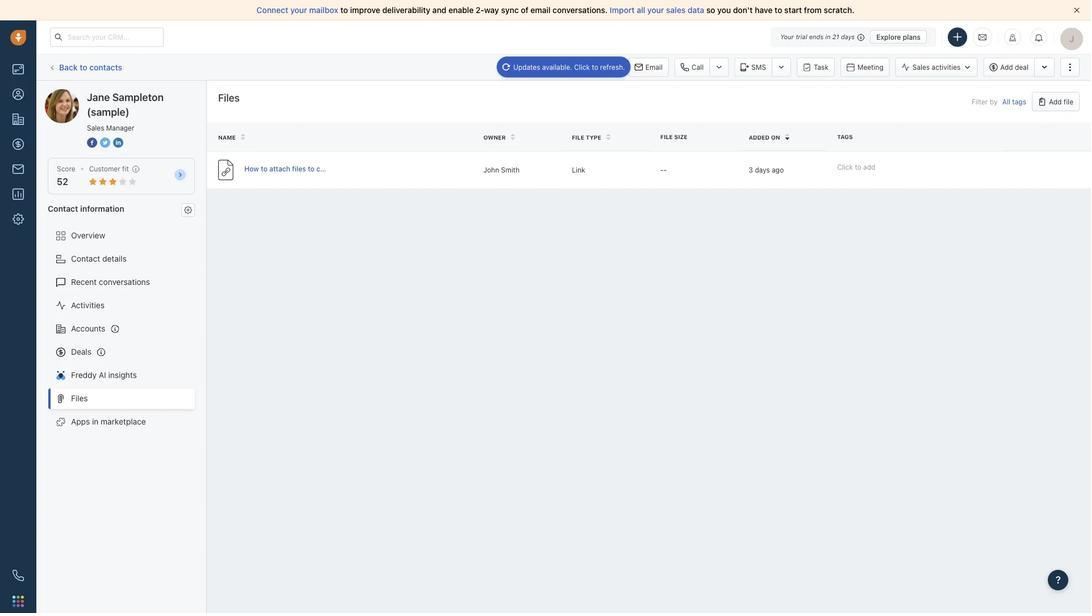 Task type: locate. For each thing, give the bounding box(es) containing it.
to right how
[[261, 165, 268, 173]]

sales
[[666, 5, 686, 15]]

1 vertical spatial files
[[71, 394, 88, 404]]

mailbox
[[309, 5, 338, 15]]

file
[[661, 134, 673, 140], [572, 134, 585, 141]]

2 - from the left
[[664, 166, 667, 174]]

all
[[1003, 98, 1011, 106]]

ago
[[772, 166, 784, 174]]

file for file size
[[661, 134, 673, 140]]

to
[[341, 5, 348, 15], [775, 5, 783, 15], [80, 62, 87, 72], [592, 63, 598, 71], [855, 163, 862, 171], [261, 165, 268, 173], [308, 165, 315, 173]]

1 horizontal spatial your
[[648, 5, 664, 15]]

updates available. click to refresh.
[[513, 63, 625, 71]]

0 vertical spatial sales
[[913, 63, 930, 71]]

1 file from the left
[[661, 134, 673, 140]]

of
[[521, 5, 529, 15]]

1 horizontal spatial sales
[[913, 63, 930, 71]]

fit
[[122, 165, 129, 173]]

email
[[646, 63, 663, 71]]

1 your from the left
[[290, 5, 307, 15]]

0 vertical spatial click
[[574, 63, 590, 71]]

contact down 52
[[48, 204, 78, 213]]

updates available. click to refresh. link
[[497, 57, 631, 78]]

1 vertical spatial sales
[[87, 124, 104, 132]]

(sample) up manager
[[129, 89, 161, 98]]

phone image
[[13, 571, 24, 582]]

to right 'files'
[[308, 165, 315, 173]]

how to attach files to contacts? link
[[244, 164, 349, 176]]

add for add deal
[[1001, 63, 1013, 71]]

explore plans link
[[870, 30, 927, 44]]

1 vertical spatial (sample)
[[87, 106, 129, 118]]

sales activities button
[[896, 58, 984, 77], [896, 58, 978, 77]]

add file button
[[1032, 92, 1080, 111]]

add left 'file'
[[1049, 98, 1062, 106]]

to left add at the right of the page
[[855, 163, 862, 171]]

sampleton
[[87, 89, 127, 98], [112, 91, 164, 103]]

days right 21
[[841, 33, 855, 41]]

1 horizontal spatial file
[[661, 134, 673, 140]]

0 horizontal spatial sales
[[87, 124, 104, 132]]

email image
[[979, 33, 987, 42]]

click
[[574, 63, 590, 71], [837, 163, 853, 171]]

recent conversations
[[71, 278, 150, 287]]

import
[[610, 5, 635, 15]]

sms
[[752, 63, 766, 71]]

type
[[586, 134, 601, 141]]

enable
[[449, 5, 474, 15]]

deals
[[71, 348, 92, 357]]

conversations.
[[553, 5, 608, 15]]

in right apps
[[92, 418, 99, 427]]

jane down back
[[68, 89, 85, 98]]

0 vertical spatial days
[[841, 33, 855, 41]]

0 horizontal spatial in
[[92, 418, 99, 427]]

-
[[661, 166, 664, 174], [664, 166, 667, 174]]

jane sampleton (sample)
[[68, 89, 161, 98], [87, 91, 164, 118]]

add left deal
[[1001, 63, 1013, 71]]

contact
[[48, 204, 78, 213], [71, 254, 100, 264]]

0 horizontal spatial your
[[290, 5, 307, 15]]

--
[[661, 166, 667, 174]]

by
[[990, 98, 998, 106]]

size
[[674, 134, 688, 140]]

jane sampleton (sample) down contacts
[[68, 89, 161, 98]]

your right the all
[[648, 5, 664, 15]]

file left size
[[661, 134, 673, 140]]

email button
[[629, 58, 669, 77]]

have
[[755, 5, 773, 15]]

task
[[814, 63, 829, 71]]

files
[[292, 165, 306, 173]]

click right available.
[[574, 63, 590, 71]]

apps
[[71, 418, 90, 427]]

(sample) up sales manager
[[87, 106, 129, 118]]

0 horizontal spatial click
[[574, 63, 590, 71]]

your
[[781, 33, 794, 41]]

back to contacts
[[59, 62, 122, 72]]

sms button
[[735, 58, 772, 77]]

0 horizontal spatial files
[[71, 394, 88, 404]]

1 vertical spatial click
[[837, 163, 853, 171]]

so
[[707, 5, 716, 15]]

days
[[841, 33, 855, 41], [755, 166, 770, 174]]

jane down contacts
[[87, 91, 110, 103]]

details
[[102, 254, 127, 264]]

jane sampleton (sample) up manager
[[87, 91, 164, 118]]

2 file from the left
[[572, 134, 585, 141]]

to right back
[[80, 62, 87, 72]]

back
[[59, 62, 78, 72]]

deliverability
[[382, 5, 430, 15]]

file
[[1064, 98, 1074, 106]]

deal
[[1015, 63, 1029, 71]]

sales left activities
[[913, 63, 930, 71]]

data
[[688, 5, 705, 15]]

1 vertical spatial add
[[1049, 98, 1062, 106]]

jane
[[68, 89, 85, 98], [87, 91, 110, 103]]

0 horizontal spatial file
[[572, 134, 585, 141]]

to right mailbox
[[341, 5, 348, 15]]

files up apps
[[71, 394, 88, 404]]

files
[[218, 92, 240, 104], [71, 394, 88, 404]]

file left type
[[572, 134, 585, 141]]

sales up facebook circled icon
[[87, 124, 104, 132]]

1 horizontal spatial days
[[841, 33, 855, 41]]

files up name
[[218, 92, 240, 104]]

1 horizontal spatial add
[[1049, 98, 1062, 106]]

mng settings image
[[184, 206, 192, 214]]

to left refresh.
[[592, 63, 598, 71]]

contact up recent at the left
[[71, 254, 100, 264]]

1 vertical spatial contact
[[71, 254, 100, 264]]

your
[[290, 5, 307, 15], [648, 5, 664, 15]]

0 horizontal spatial days
[[755, 166, 770, 174]]

0 vertical spatial add
[[1001, 63, 1013, 71]]

accounts
[[71, 324, 105, 334]]

freddy
[[71, 371, 97, 380]]

all
[[637, 5, 645, 15]]

linkedin circled image
[[113, 136, 123, 149]]

1 horizontal spatial click
[[837, 163, 853, 171]]

way
[[484, 5, 499, 15]]

file for file type
[[572, 134, 585, 141]]

score
[[57, 165, 75, 173]]

0 horizontal spatial add
[[1001, 63, 1013, 71]]

add
[[1001, 63, 1013, 71], [1049, 98, 1062, 106]]

click left add at the right of the page
[[837, 163, 853, 171]]

1 horizontal spatial in
[[826, 33, 831, 41]]

added
[[749, 134, 770, 141]]

manager
[[106, 124, 134, 132]]

connect your mailbox link
[[257, 5, 341, 15]]

your left mailbox
[[290, 5, 307, 15]]

52 button
[[57, 177, 68, 187]]

ends
[[809, 33, 824, 41]]

name
[[218, 134, 236, 141]]

contacts
[[89, 62, 122, 72]]

email
[[531, 5, 551, 15]]

1 horizontal spatial files
[[218, 92, 240, 104]]

in left 21
[[826, 33, 831, 41]]

(sample)
[[129, 89, 161, 98], [87, 106, 129, 118]]

0 vertical spatial contact
[[48, 204, 78, 213]]

days right 3
[[755, 166, 770, 174]]



Task type: vqa. For each thing, say whether or not it's contained in the screenshot.
requirements at the bottom left
no



Task type: describe. For each thing, give the bounding box(es) containing it.
contact details
[[71, 254, 127, 264]]

link
[[572, 166, 585, 174]]

0 horizontal spatial jane
[[68, 89, 85, 98]]

add deal
[[1001, 63, 1029, 71]]

meeting
[[858, 63, 884, 71]]

1 vertical spatial in
[[92, 418, 99, 427]]

twitter circled image
[[100, 136, 110, 149]]

updates
[[513, 63, 540, 71]]

marketplace
[[101, 418, 146, 427]]

2-
[[476, 5, 484, 15]]

52
[[57, 177, 68, 187]]

and
[[433, 5, 447, 15]]

contact for contact details
[[71, 254, 100, 264]]

add file
[[1049, 98, 1074, 106]]

sales for sales manager
[[87, 124, 104, 132]]

3 days ago
[[749, 166, 784, 174]]

1 horizontal spatial jane
[[87, 91, 110, 103]]

overview
[[71, 231, 105, 240]]

refresh.
[[600, 63, 625, 71]]

added on
[[749, 134, 780, 141]]

filter by all tags
[[972, 98, 1027, 106]]

21
[[833, 33, 839, 41]]

1 vertical spatial days
[[755, 166, 770, 174]]

owner
[[484, 134, 506, 141]]

filter
[[972, 98, 988, 106]]

how to attach files to contacts?
[[244, 165, 349, 173]]

your trial ends in 21 days
[[781, 33, 855, 41]]

you
[[718, 5, 731, 15]]

back to contacts link
[[48, 58, 123, 76]]

plans
[[903, 33, 921, 41]]

connect
[[257, 5, 288, 15]]

freshworks switcher image
[[13, 596, 24, 608]]

sales activities
[[913, 63, 961, 71]]

contact for contact information
[[48, 204, 78, 213]]

3
[[749, 166, 753, 174]]

to left start
[[775, 5, 783, 15]]

score 52
[[57, 165, 75, 187]]

1 - from the left
[[661, 166, 664, 174]]

recent
[[71, 278, 97, 287]]

sales manager
[[87, 124, 134, 132]]

scratch.
[[824, 5, 855, 15]]

sampleton down contacts
[[87, 89, 127, 98]]

file size
[[661, 134, 688, 140]]

information
[[80, 204, 124, 213]]

from
[[804, 5, 822, 15]]

apps in marketplace
[[71, 418, 146, 427]]

customer fit
[[89, 165, 129, 173]]

john smith
[[484, 166, 520, 174]]

start
[[785, 5, 802, 15]]

contacts?
[[316, 165, 349, 173]]

call
[[692, 63, 704, 71]]

sales for sales activities
[[913, 63, 930, 71]]

2 your from the left
[[648, 5, 664, 15]]

smith
[[501, 166, 520, 174]]

import all your sales data link
[[610, 5, 707, 15]]

0 vertical spatial in
[[826, 33, 831, 41]]

Search your CRM... text field
[[50, 28, 164, 47]]

click to add
[[837, 163, 876, 171]]

how
[[244, 165, 259, 173]]

trial
[[796, 33, 808, 41]]

connect your mailbox to improve deliverability and enable 2-way sync of email conversations. import all your sales data so you don't have to start from scratch.
[[257, 5, 855, 15]]

facebook circled image
[[87, 136, 97, 149]]

attach
[[269, 165, 290, 173]]

file type
[[572, 134, 601, 141]]

insights
[[108, 371, 137, 380]]

sampleton up manager
[[112, 91, 164, 103]]

add for add file
[[1049, 98, 1062, 106]]

all tags link
[[1003, 98, 1027, 106]]

sync
[[501, 5, 519, 15]]

tags
[[1013, 98, 1027, 106]]

on
[[771, 134, 780, 141]]

ai
[[99, 371, 106, 380]]

available.
[[542, 63, 572, 71]]

explore
[[877, 33, 901, 41]]

task button
[[797, 58, 835, 77]]

0 vertical spatial files
[[218, 92, 240, 104]]

meeting button
[[841, 58, 890, 77]]

activities
[[71, 301, 105, 310]]

explore plans
[[877, 33, 921, 41]]

close image
[[1074, 7, 1080, 13]]

phone element
[[7, 565, 30, 588]]

activities
[[932, 63, 961, 71]]

freddy ai insights
[[71, 371, 137, 380]]

add deal button
[[984, 58, 1035, 77]]

0 vertical spatial (sample)
[[129, 89, 161, 98]]

conversations
[[99, 278, 150, 287]]



